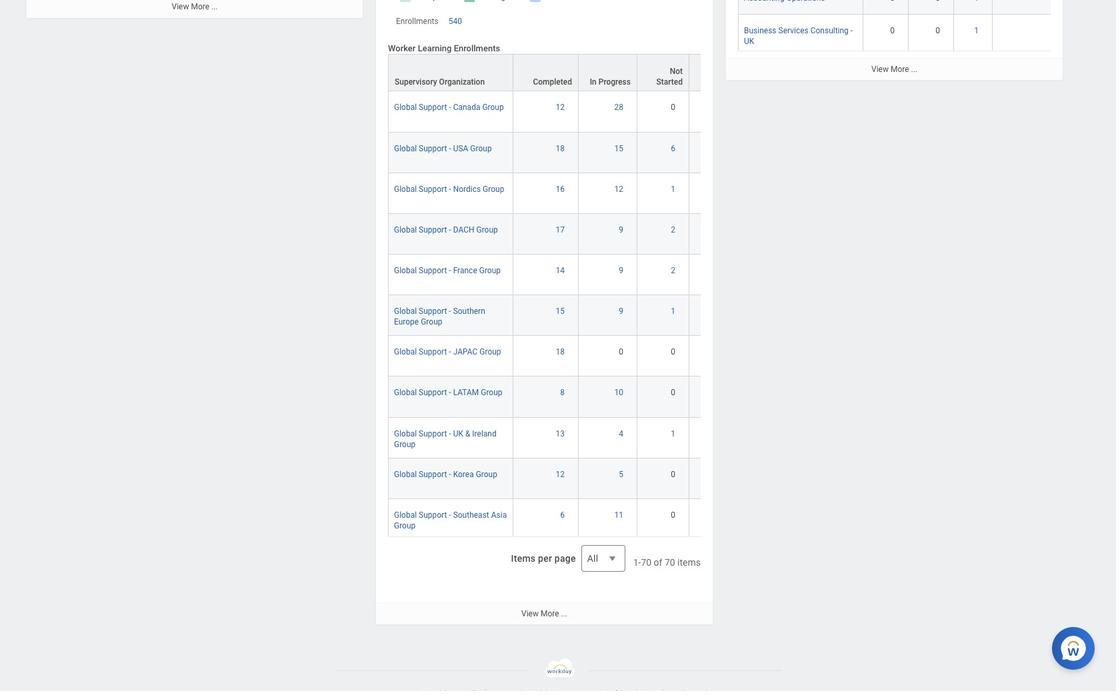 Task type: describe. For each thing, give the bounding box(es) containing it.
supervisory
[[395, 78, 437, 87]]

4
[[619, 429, 623, 438]]

row containing global support - latam group
[[388, 377, 768, 418]]

not started column header
[[637, 54, 689, 92]]

global for global support - france group
[[394, 266, 417, 275]]

row containing global support - usa group
[[388, 132, 768, 173]]

group for usa
[[470, 144, 492, 153]]

1 for 0
[[974, 26, 979, 35]]

10
[[614, 388, 623, 398]]

view more ... link for mentorships element
[[726, 58, 1063, 80]]

completed
[[533, 78, 572, 87]]

row containing business services consulting - uk
[[738, 14, 1110, 55]]

global support - southern europe group
[[394, 307, 485, 327]]

18 button for 15
[[556, 143, 567, 154]]

support for usa
[[419, 144, 447, 153]]

5 button
[[619, 469, 625, 480]]

support for japac
[[419, 348, 447, 357]]

southern
[[453, 307, 485, 316]]

540
[[448, 17, 462, 26]]

completed button
[[513, 55, 578, 91]]

support for dach
[[419, 225, 447, 235]]

- for uk
[[449, 429, 451, 438]]

1 horizontal spatial 6 button
[[671, 143, 677, 154]]

group for latam
[[481, 388, 502, 398]]

japac
[[453, 348, 478, 357]]

9 button for 14
[[619, 265, 625, 276]]

2 button for 14
[[671, 265, 677, 276]]

- for nordics
[[449, 184, 451, 194]]

global support - japac group link
[[394, 345, 501, 357]]

group inside global support - southern europe group
[[421, 318, 442, 327]]

enrollments inside "enrollments" popup button
[[719, 78, 761, 87]]

consulting
[[810, 26, 849, 35]]

28 button
[[614, 102, 625, 113]]

global support - uk & ireland group link
[[394, 426, 497, 449]]

10 button
[[614, 388, 625, 398]]

global support - uk & ireland group
[[394, 429, 497, 449]]

support for latam
[[419, 388, 447, 398]]

11
[[614, 511, 623, 520]]

not started
[[656, 67, 683, 87]]

in progress
[[590, 78, 631, 87]]

9 for 15
[[619, 307, 623, 316]]

row containing not started
[[388, 54, 768, 92]]

1 button for 4
[[671, 428, 677, 439]]

global for global support - nordics group
[[394, 184, 417, 194]]

8
[[560, 388, 565, 398]]

0 horizontal spatial enrollments
[[396, 17, 438, 26]]

1-70 of 70 items
[[633, 558, 701, 568]]

uk inside business services consulting - uk
[[744, 36, 754, 46]]

supervisory organization
[[395, 78, 485, 87]]

row containing global support - southern europe group
[[388, 295, 768, 336]]

global for global support - canada group
[[394, 103, 417, 112]]

global for global support - southern europe group
[[394, 307, 417, 316]]

12 for 28
[[556, 103, 565, 112]]

global support - dach group
[[394, 225, 498, 235]]

global for global support - japac group
[[394, 348, 417, 357]]

view more ... for mentorships element
[[871, 65, 917, 74]]

4 button
[[619, 428, 625, 439]]

view for worker learning enrollments element
[[521, 610, 539, 619]]

group for nordics
[[483, 184, 504, 194]]

15 for the topmost 15 button
[[614, 144, 623, 153]]

completed column header
[[513, 54, 579, 92]]

enrollments image for global support - nordics group
[[695, 184, 762, 195]]

15 for the bottommost 15 button
[[556, 307, 565, 316]]

enrollments image for global support - canada group
[[695, 102, 762, 113]]

group for japac
[[480, 348, 501, 357]]

2 button for 17
[[671, 225, 677, 235]]

18 button for 0
[[556, 347, 567, 358]]

13 button
[[556, 428, 567, 439]]

worker learning enrollments element
[[376, 0, 768, 691]]

enrollments button
[[689, 55, 767, 91]]

- for japac
[[449, 348, 451, 357]]

row containing global support - southeast asia group
[[388, 499, 768, 540]]

row containing global support - france group
[[388, 255, 768, 295]]

services
[[778, 26, 809, 35]]

in
[[590, 78, 597, 87]]

global support - latam group
[[394, 388, 502, 398]]

28
[[614, 103, 623, 112]]

1 for 9
[[671, 307, 675, 316]]

enrollments image for global support - dach group
[[695, 225, 762, 235]]

global for global support - korea group
[[394, 470, 417, 479]]

global support - canada group
[[394, 103, 504, 112]]

global support - southeast asia group
[[394, 511, 507, 531]]

1 vertical spatial 12
[[614, 184, 623, 194]]

1 vertical spatial 15 button
[[556, 306, 567, 317]]

started
[[656, 78, 683, 87]]

uk inside 'global support - uk & ireland group'
[[453, 429, 463, 438]]

12 for 5
[[556, 470, 565, 479]]

usa
[[453, 144, 468, 153]]

worker
[[388, 43, 416, 53]]

1 leadership development mentor image from the top
[[998, 0, 1065, 3]]

leadership development mentor image inside row
[[998, 25, 1065, 36]]

0 horizontal spatial view more ...
[[172, 2, 218, 12]]

18 for 15
[[556, 144, 565, 153]]

0 horizontal spatial view more ... link
[[27, 0, 363, 18]]

12 button for 5
[[556, 469, 567, 480]]

13
[[556, 429, 565, 438]]

18 for 0
[[556, 348, 565, 357]]

group for france
[[479, 266, 501, 275]]

global support - latam group link
[[394, 386, 502, 398]]

11 button
[[614, 510, 625, 521]]

1 70 from the left
[[641, 558, 651, 568]]

global for global support - southeast asia group
[[394, 511, 417, 520]]

... for view more ... "link" to the left
[[211, 2, 218, 12]]

540 button
[[448, 16, 464, 27]]

- for korea
[[449, 470, 451, 479]]

view more ... for worker learning enrollments element
[[521, 610, 567, 619]]

support for southern
[[419, 307, 447, 316]]

1 vertical spatial 6 button
[[560, 510, 567, 521]]

1-
[[633, 558, 641, 568]]

organization
[[439, 78, 485, 87]]

17
[[556, 225, 565, 235]]

latam
[[453, 388, 479, 398]]

more for mentorships element
[[891, 65, 909, 74]]

global support - korea group link
[[394, 467, 497, 479]]



Task type: locate. For each thing, give the bounding box(es) containing it.
0 vertical spatial 15
[[614, 144, 623, 153]]

- inside business services consulting - uk
[[851, 26, 853, 35]]

business
[[744, 26, 776, 35]]

0 vertical spatial 12 button
[[556, 102, 567, 113]]

1 button for 0
[[974, 25, 981, 36]]

- left the france
[[449, 266, 451, 275]]

global for global support - uk & ireland group
[[394, 429, 417, 438]]

2 vertical spatial view
[[521, 610, 539, 619]]

2 leadership development mentor image from the top
[[998, 25, 1065, 36]]

progress
[[599, 78, 631, 87]]

0 vertical spatial uk
[[744, 36, 754, 46]]

- for canada
[[449, 103, 451, 112]]

0 vertical spatial 6 button
[[671, 143, 677, 154]]

2 vertical spatial 9
[[619, 307, 623, 316]]

global support - southern europe group link
[[394, 304, 485, 327]]

global support - korea group
[[394, 470, 497, 479]]

global support - nordics group
[[394, 184, 504, 194]]

1 global from the top
[[394, 103, 417, 112]]

view more ... link
[[27, 0, 363, 18], [726, 58, 1063, 80], [376, 603, 713, 625]]

9 enrollments image from the top
[[695, 428, 762, 439]]

group inside 'global support - uk & ireland group'
[[394, 440, 416, 449]]

global support - dach group link
[[394, 223, 498, 235]]

support left dach
[[419, 225, 447, 235]]

1 vertical spatial 9
[[619, 266, 623, 275]]

18 up 8
[[556, 348, 565, 357]]

view
[[172, 2, 189, 12], [871, 65, 889, 74], [521, 610, 539, 619]]

enrollments image for global support - southeast asia group
[[695, 510, 762, 521]]

1 button
[[974, 25, 981, 36], [671, 184, 677, 195], [671, 306, 677, 317], [671, 428, 677, 439]]

1 9 from the top
[[619, 225, 623, 235]]

9 global from the top
[[394, 429, 417, 438]]

2 horizontal spatial view more ... link
[[726, 58, 1063, 80]]

per
[[538, 554, 552, 564]]

2 vertical spatial enrollments
[[719, 78, 761, 87]]

group inside global support - southeast asia group
[[394, 521, 416, 531]]

5 support from the top
[[419, 266, 447, 275]]

supervisory organization button
[[389, 55, 513, 91]]

0 horizontal spatial ...
[[211, 2, 218, 12]]

2 for 14
[[671, 266, 675, 275]]

items per page element
[[509, 538, 625, 580]]

- inside 'link'
[[449, 144, 451, 153]]

7 global from the top
[[394, 348, 417, 357]]

1 vertical spatial 6
[[560, 511, 565, 520]]

global support - nordics group link
[[394, 182, 504, 194]]

- for france
[[449, 266, 451, 275]]

... for view more ... "link" within mentorships element
[[911, 65, 917, 74]]

2 70 from the left
[[665, 558, 675, 568]]

2 2 button from the top
[[671, 265, 677, 276]]

view for mentorships element
[[871, 65, 889, 74]]

in progress button
[[579, 55, 637, 91]]

view more ... inside worker learning enrollments element
[[521, 610, 567, 619]]

6 support from the top
[[419, 307, 447, 316]]

- left canada
[[449, 103, 451, 112]]

12 button right 16 button
[[614, 184, 625, 195]]

not
[[670, 67, 683, 76]]

enrollments down business
[[719, 78, 761, 87]]

10 enrollments image from the top
[[695, 469, 762, 480]]

17 button
[[556, 225, 567, 235]]

- left southeast
[[449, 511, 451, 520]]

enrollments
[[396, 17, 438, 26], [454, 43, 500, 53], [719, 78, 761, 87]]

0 vertical spatial more
[[191, 2, 209, 12]]

15 button down 14 button
[[556, 306, 567, 317]]

- for usa
[[449, 144, 451, 153]]

global inside global support - southern europe group
[[394, 307, 417, 316]]

2 enrollments image from the top
[[695, 143, 762, 154]]

0 vertical spatial 9
[[619, 225, 623, 235]]

... inside mentorships element
[[911, 65, 917, 74]]

9 button
[[619, 225, 625, 235], [619, 265, 625, 276], [619, 306, 625, 317]]

- left southern
[[449, 307, 451, 316]]

global support - southeast asia group link
[[394, 508, 507, 531]]

support
[[419, 103, 447, 112], [419, 144, 447, 153], [419, 184, 447, 194], [419, 225, 447, 235], [419, 266, 447, 275], [419, 307, 447, 316], [419, 348, 447, 357], [419, 388, 447, 398], [419, 429, 447, 438], [419, 470, 447, 479], [419, 511, 447, 520]]

15 button
[[614, 143, 625, 154], [556, 306, 567, 317]]

9 button for 17
[[619, 225, 625, 235]]

8 enrollments image from the top
[[695, 388, 762, 398]]

- left &
[[449, 429, 451, 438]]

uk
[[744, 36, 754, 46], [453, 429, 463, 438]]

global inside 'link'
[[394, 144, 417, 153]]

2 2 from the top
[[671, 266, 675, 275]]

2 horizontal spatial ...
[[911, 65, 917, 74]]

support up "europe"
[[419, 307, 447, 316]]

canada
[[453, 103, 480, 112]]

row containing global support - dach group
[[388, 214, 768, 255]]

1 button for 9
[[671, 306, 677, 317]]

12
[[556, 103, 565, 112], [614, 184, 623, 194], [556, 470, 565, 479]]

12 down completed
[[556, 103, 565, 112]]

0 horizontal spatial more
[[191, 2, 209, 12]]

1 button for 12
[[671, 184, 677, 195]]

support inside 'global support - uk & ireland group'
[[419, 429, 447, 438]]

- left japac
[[449, 348, 451, 357]]

0 horizontal spatial uk
[[453, 429, 463, 438]]

- left korea
[[449, 470, 451, 479]]

items per page
[[511, 554, 576, 564]]

support for nordics
[[419, 184, 447, 194]]

1 support from the top
[[419, 103, 447, 112]]

2
[[671, 225, 675, 235], [671, 266, 675, 275]]

- left latam
[[449, 388, 451, 398]]

14
[[556, 266, 565, 275]]

3 9 button from the top
[[619, 306, 625, 317]]

row containing global support - japac group
[[388, 336, 768, 377]]

1 horizontal spatial 70
[[665, 558, 675, 568]]

2 9 from the top
[[619, 266, 623, 275]]

mentorships element
[[726, 0, 1110, 602]]

enrollments image
[[695, 102, 762, 113], [695, 143, 762, 154], [695, 184, 762, 195], [695, 225, 762, 235], [695, 265, 762, 276], [695, 306, 762, 317], [695, 347, 762, 358], [695, 388, 762, 398], [695, 428, 762, 439], [695, 469, 762, 480], [695, 510, 762, 521]]

16 button
[[556, 184, 567, 195]]

12 button
[[556, 102, 567, 113], [614, 184, 625, 195], [556, 469, 567, 480]]

1 horizontal spatial view more ...
[[521, 610, 567, 619]]

2 vertical spatial 9 button
[[619, 306, 625, 317]]

4 global from the top
[[394, 225, 417, 235]]

1 enrollments image from the top
[[695, 102, 762, 113]]

12 button for 28
[[556, 102, 567, 113]]

global support - usa group
[[394, 144, 492, 153]]

0 vertical spatial 6
[[671, 144, 675, 153]]

enrollments image for global support - korea group
[[695, 469, 762, 480]]

support left nordics
[[419, 184, 447, 194]]

9 for 17
[[619, 225, 623, 235]]

support left &
[[419, 429, 447, 438]]

enrollments down 540 button at the left of the page
[[454, 43, 500, 53]]

row containing global support - uk & ireland group
[[388, 418, 768, 459]]

2 vertical spatial view more ...
[[521, 610, 567, 619]]

view more ... link inside worker learning enrollments element
[[376, 603, 713, 625]]

7 enrollments image from the top
[[695, 347, 762, 358]]

- inside global support - southeast asia group
[[449, 511, 451, 520]]

support left latam
[[419, 388, 447, 398]]

group for dach
[[476, 225, 498, 235]]

1 vertical spatial 18
[[556, 348, 565, 357]]

0
[[890, 26, 895, 35], [936, 26, 940, 35], [671, 103, 675, 112], [619, 348, 623, 357], [671, 348, 675, 357], [671, 388, 675, 398], [671, 470, 675, 479], [671, 511, 675, 520]]

support inside global support - southern europe group
[[419, 307, 447, 316]]

enrollments image for global support - latam group
[[695, 388, 762, 398]]

2 global from the top
[[394, 144, 417, 153]]

18 button up 8
[[556, 347, 567, 358]]

support for france
[[419, 266, 447, 275]]

1 inside mentorships element
[[974, 26, 979, 35]]

11 global from the top
[[394, 511, 417, 520]]

support down supervisory organization
[[419, 103, 447, 112]]

uk left &
[[453, 429, 463, 438]]

0 horizontal spatial 15 button
[[556, 306, 567, 317]]

korea
[[453, 470, 474, 479]]

global inside global support - southeast asia group
[[394, 511, 417, 520]]

18
[[556, 144, 565, 153], [556, 348, 565, 357]]

3 support from the top
[[419, 184, 447, 194]]

1 18 button from the top
[[556, 143, 567, 154]]

0 vertical spatial 2
[[671, 225, 675, 235]]

6 button down started
[[671, 143, 677, 154]]

1 for 12
[[671, 184, 675, 194]]

1 for 4
[[671, 429, 675, 438]]

1 vertical spatial 18 button
[[556, 347, 567, 358]]

0 vertical spatial enrollments
[[396, 17, 438, 26]]

view inside mentorships element
[[871, 65, 889, 74]]

9 button for 15
[[619, 306, 625, 317]]

11 enrollments image from the top
[[695, 510, 762, 521]]

1 vertical spatial more
[[891, 65, 909, 74]]

- inside 'global support - uk & ireland group'
[[449, 429, 451, 438]]

- inside global support - southern europe group
[[449, 307, 451, 316]]

1 vertical spatial 9 button
[[619, 265, 625, 276]]

6 button up page
[[560, 510, 567, 521]]

1 vertical spatial view more ... link
[[726, 58, 1063, 80]]

5 global from the top
[[394, 266, 417, 275]]

more for worker learning enrollments element
[[541, 610, 559, 619]]

- left usa
[[449, 144, 451, 153]]

...
[[211, 2, 218, 12], [911, 65, 917, 74], [561, 610, 567, 619]]

- for southern
[[449, 307, 451, 316]]

6 button
[[671, 143, 677, 154], [560, 510, 567, 521]]

1 vertical spatial 12 button
[[614, 184, 625, 195]]

2 horizontal spatial more
[[891, 65, 909, 74]]

7 support from the top
[[419, 348, 447, 357]]

business services consulting - uk link
[[744, 23, 853, 46]]

support left usa
[[419, 144, 447, 153]]

1 vertical spatial uk
[[453, 429, 463, 438]]

- for southeast
[[449, 511, 451, 520]]

2 18 button from the top
[[556, 347, 567, 358]]

global for global support - latam group
[[394, 388, 417, 398]]

-
[[851, 26, 853, 35], [449, 103, 451, 112], [449, 144, 451, 153], [449, 184, 451, 194], [449, 225, 451, 235], [449, 266, 451, 275], [449, 307, 451, 316], [449, 348, 451, 357], [449, 388, 451, 398], [449, 429, 451, 438], [449, 470, 451, 479], [449, 511, 451, 520]]

business services consulting - uk
[[744, 26, 853, 46]]

global for global support - dach group
[[394, 225, 417, 235]]

70 left of
[[641, 558, 651, 568]]

1 horizontal spatial view more ... link
[[376, 603, 713, 625]]

global for global support - usa group
[[394, 144, 417, 153]]

support inside global support - southeast asia group
[[419, 511, 447, 520]]

1 18 from the top
[[556, 144, 565, 153]]

view more ... link inside mentorships element
[[726, 58, 1063, 80]]

6 enrollments image from the top
[[695, 306, 762, 317]]

6 global from the top
[[394, 307, 417, 316]]

view more ... link for worker learning enrollments element
[[376, 603, 713, 625]]

support for korea
[[419, 470, 447, 479]]

2 vertical spatial ...
[[561, 610, 567, 619]]

dach
[[453, 225, 474, 235]]

... inside worker learning enrollments element
[[561, 610, 567, 619]]

1 vertical spatial 2
[[671, 266, 675, 275]]

8 global from the top
[[394, 388, 417, 398]]

2 horizontal spatial view more ...
[[871, 65, 917, 74]]

0 vertical spatial leadership development mentor image
[[998, 0, 1065, 3]]

supervisory organization column header
[[388, 54, 513, 92]]

0 horizontal spatial 15
[[556, 307, 565, 316]]

1 horizontal spatial 15
[[614, 144, 623, 153]]

group right "europe"
[[421, 318, 442, 327]]

0 button
[[890, 25, 897, 36], [936, 25, 942, 36], [671, 102, 677, 113], [619, 347, 625, 358], [671, 347, 677, 358], [671, 388, 677, 398], [671, 469, 677, 480], [671, 510, 677, 521]]

global inside 'global support - uk & ireland group'
[[394, 429, 417, 438]]

10 support from the top
[[419, 470, 447, 479]]

enrollments image for global support - france group
[[695, 265, 762, 276]]

global support - usa group link
[[394, 141, 492, 153]]

4 enrollments image from the top
[[695, 225, 762, 235]]

global
[[394, 103, 417, 112], [394, 144, 417, 153], [394, 184, 417, 194], [394, 225, 417, 235], [394, 266, 417, 275], [394, 307, 417, 316], [394, 348, 417, 357], [394, 388, 417, 398], [394, 429, 417, 438], [394, 470, 417, 479], [394, 511, 417, 520]]

6 down started
[[671, 144, 675, 153]]

10 global from the top
[[394, 470, 417, 479]]

18 button up 16
[[556, 143, 567, 154]]

2 vertical spatial view more ... link
[[376, 603, 713, 625]]

items
[[677, 558, 701, 568]]

11 support from the top
[[419, 511, 447, 520]]

2 9 button from the top
[[619, 265, 625, 276]]

2 vertical spatial 12 button
[[556, 469, 567, 480]]

16
[[556, 184, 565, 194]]

0 vertical spatial 15 button
[[614, 143, 625, 154]]

12 button down 13 button
[[556, 469, 567, 480]]

page
[[555, 554, 576, 564]]

1-70 of 70 items status
[[633, 556, 701, 570]]

row containing global support - korea group
[[388, 459, 768, 499]]

support left korea
[[419, 470, 447, 479]]

18 button
[[556, 143, 567, 154], [556, 347, 567, 358]]

12 right 16 button
[[614, 184, 623, 194]]

2 vertical spatial 12
[[556, 470, 565, 479]]

support for southeast
[[419, 511, 447, 520]]

0 vertical spatial 9 button
[[619, 225, 625, 235]]

more inside mentorships element
[[891, 65, 909, 74]]

1 vertical spatial 15
[[556, 307, 565, 316]]

view more ... inside mentorships element
[[871, 65, 917, 74]]

uk down business
[[744, 36, 754, 46]]

in progress column header
[[579, 54, 637, 92]]

5
[[619, 470, 623, 479]]

group right latam
[[481, 388, 502, 398]]

3 global from the top
[[394, 184, 417, 194]]

ireland
[[472, 429, 497, 438]]

8 support from the top
[[419, 388, 447, 398]]

1 horizontal spatial enrollments
[[454, 43, 500, 53]]

2 horizontal spatial enrollments
[[719, 78, 761, 87]]

group right nordics
[[483, 184, 504, 194]]

1 vertical spatial view
[[871, 65, 889, 74]]

0 vertical spatial view more ...
[[172, 2, 218, 12]]

row containing global support - nordics group
[[388, 173, 768, 214]]

3 9 from the top
[[619, 307, 623, 316]]

1 horizontal spatial more
[[541, 610, 559, 619]]

15 button down 28 button
[[614, 143, 625, 154]]

8 button
[[560, 388, 567, 398]]

support left southeast
[[419, 511, 447, 520]]

1 horizontal spatial 15 button
[[614, 143, 625, 154]]

2 support from the top
[[419, 144, 447, 153]]

1 2 from the top
[[671, 225, 675, 235]]

support for uk
[[419, 429, 447, 438]]

france
[[453, 266, 477, 275]]

enrollments image for global support - japac group
[[695, 347, 762, 358]]

group right korea
[[476, 470, 497, 479]]

4 support from the top
[[419, 225, 447, 235]]

0 vertical spatial ...
[[211, 2, 218, 12]]

group right canada
[[482, 103, 504, 112]]

12 button down completed
[[556, 102, 567, 113]]

3 enrollments image from the top
[[695, 184, 762, 195]]

2 for 17
[[671, 225, 675, 235]]

nordics
[[453, 184, 481, 194]]

15 down 14 button
[[556, 307, 565, 316]]

0 vertical spatial view more ... link
[[27, 0, 363, 18]]

- left dach
[[449, 225, 451, 235]]

1 horizontal spatial view
[[521, 610, 539, 619]]

2 button
[[671, 225, 677, 235], [671, 265, 677, 276]]

not started button
[[637, 55, 689, 91]]

support inside 'link'
[[419, 144, 447, 153]]

worker learning enrollments
[[388, 43, 500, 53]]

2 18 from the top
[[556, 348, 565, 357]]

1 vertical spatial 2 button
[[671, 265, 677, 276]]

0 horizontal spatial 70
[[641, 558, 651, 568]]

enrollments up worker
[[396, 17, 438, 26]]

0 vertical spatial 18 button
[[556, 143, 567, 154]]

view more ...
[[172, 2, 218, 12], [871, 65, 917, 74], [521, 610, 567, 619]]

1 button inside mentorships element
[[974, 25, 981, 36]]

2 vertical spatial more
[[541, 610, 559, 619]]

0 vertical spatial 2 button
[[671, 225, 677, 235]]

of
[[654, 558, 662, 568]]

5 enrollments image from the top
[[695, 265, 762, 276]]

group right usa
[[470, 144, 492, 153]]

1 horizontal spatial 6
[[671, 144, 675, 153]]

0 horizontal spatial 6
[[560, 511, 565, 520]]

more
[[191, 2, 209, 12], [891, 65, 909, 74], [541, 610, 559, 619]]

global support - japac group
[[394, 348, 501, 357]]

asia
[[491, 511, 507, 520]]

1 horizontal spatial uk
[[744, 36, 754, 46]]

0 horizontal spatial 6 button
[[560, 510, 567, 521]]

12 down 13 button
[[556, 470, 565, 479]]

1 2 button from the top
[[671, 225, 677, 235]]

global support - france group
[[394, 266, 501, 275]]

- for dach
[[449, 225, 451, 235]]

view inside worker learning enrollments element
[[521, 610, 539, 619]]

0 vertical spatial 18
[[556, 144, 565, 153]]

0 vertical spatial 12
[[556, 103, 565, 112]]

row
[[738, 0, 1110, 14], [738, 14, 1110, 55], [388, 54, 768, 92], [388, 92, 768, 132], [388, 132, 768, 173], [388, 173, 768, 214], [388, 214, 768, 255], [388, 255, 768, 295], [388, 295, 768, 336], [388, 336, 768, 377], [388, 377, 768, 418], [388, 418, 768, 459], [388, 459, 768, 499], [388, 499, 768, 540]]

group for korea
[[476, 470, 497, 479]]

global support - canada group link
[[394, 100, 504, 112]]

... for view more ... "link" in the worker learning enrollments element
[[561, 610, 567, 619]]

1 vertical spatial enrollments
[[454, 43, 500, 53]]

support left japac
[[419, 348, 447, 357]]

- right consulting
[[851, 26, 853, 35]]

group up global support - korea group link
[[394, 440, 416, 449]]

9 for 14
[[619, 266, 623, 275]]

group right dach
[[476, 225, 498, 235]]

18 up 16
[[556, 144, 565, 153]]

1 9 button from the top
[[619, 225, 625, 235]]

70 right of
[[665, 558, 675, 568]]

group down global support - korea group
[[394, 521, 416, 531]]

row containing global support - canada group
[[388, 92, 768, 132]]

15 down 28 button
[[614, 144, 623, 153]]

0 vertical spatial view
[[172, 2, 189, 12]]

footer
[[0, 658, 1116, 691]]

global support - france group link
[[394, 263, 501, 275]]

1 vertical spatial ...
[[911, 65, 917, 74]]

14 button
[[556, 265, 567, 276]]

leadership development mentor image
[[998, 0, 1065, 3], [998, 25, 1065, 36]]

enrollments image for global support - uk & ireland group
[[695, 428, 762, 439]]

1 horizontal spatial ...
[[561, 610, 567, 619]]

enrollments image for global support - usa group
[[695, 143, 762, 154]]

- for latam
[[449, 388, 451, 398]]

70
[[641, 558, 651, 568], [665, 558, 675, 568]]

learning
[[418, 43, 452, 53]]

9 support from the top
[[419, 429, 447, 438]]

group right japac
[[480, 348, 501, 357]]

items
[[511, 554, 536, 564]]

southeast
[[453, 511, 489, 520]]

group right the france
[[479, 266, 501, 275]]

support left the france
[[419, 266, 447, 275]]

more inside worker learning enrollments element
[[541, 610, 559, 619]]

group for canada
[[482, 103, 504, 112]]

enrollments image for global support - southern europe group
[[695, 306, 762, 317]]

1 vertical spatial view more ...
[[871, 65, 917, 74]]

1 vertical spatial leadership development mentor image
[[998, 25, 1065, 36]]

- left nordics
[[449, 184, 451, 194]]

europe
[[394, 318, 419, 327]]

&
[[465, 429, 470, 438]]

support for canada
[[419, 103, 447, 112]]

0 horizontal spatial view
[[172, 2, 189, 12]]

6 up page
[[560, 511, 565, 520]]

2 horizontal spatial view
[[871, 65, 889, 74]]

group inside 'link'
[[470, 144, 492, 153]]



Task type: vqa. For each thing, say whether or not it's contained in the screenshot.
profile logan mcneil Icon
no



